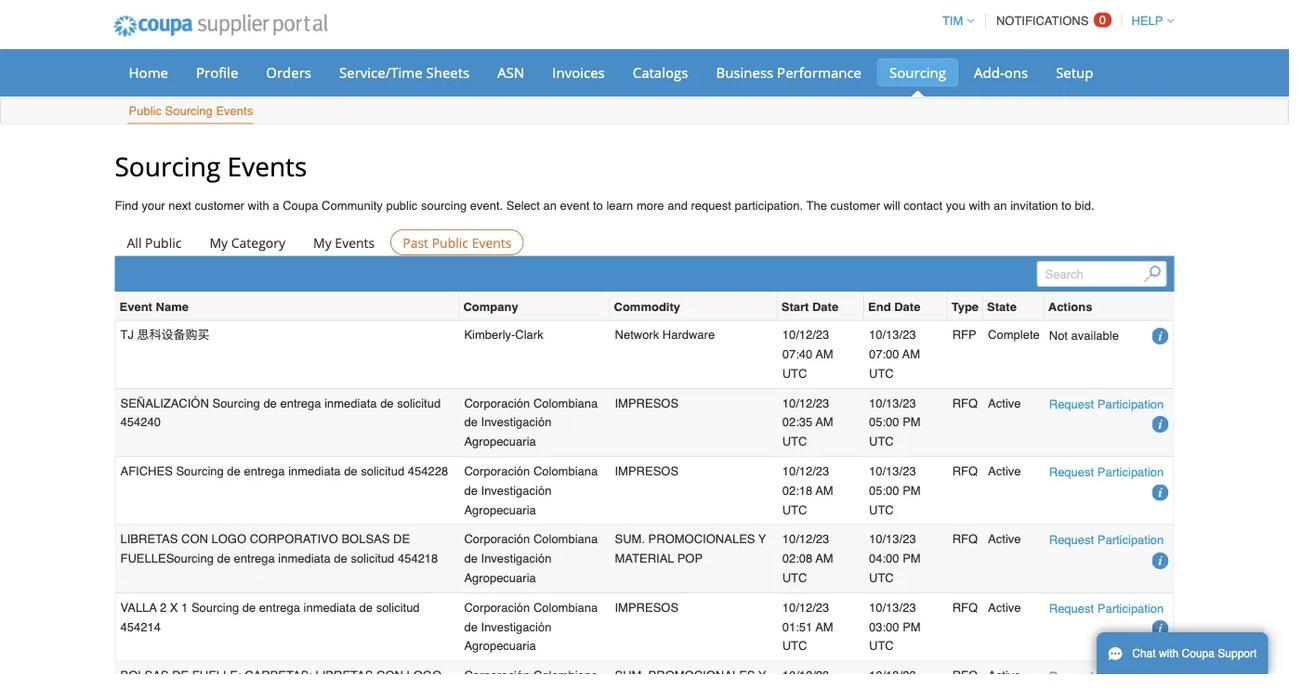 Task type: vqa. For each thing, say whether or not it's contained in the screenshot.


Task type: locate. For each thing, give the bounding box(es) containing it.
entrega down "libretas con logo corporativo bolsas de fuellesourcing de entrega inmediata de solicitud 454218"
[[259, 601, 300, 615]]

am right 02:35
[[816, 416, 833, 429]]

corporación for afiches sourcing de entrega inmediata de solicitud 454228
[[464, 464, 530, 478]]

1 impresos from the top
[[615, 396, 679, 410]]

events up a
[[227, 148, 307, 184]]

1 horizontal spatial date
[[894, 300, 920, 314]]

10/13/23 05:00 pm utc up the '10/13/23 04:00 pm utc' at the right bottom of page
[[869, 464, 921, 517]]

participation for 10/12/23 02:35 am utc
[[1097, 397, 1164, 411]]

10/12/23 inside 10/12/23 02:35 am utc
[[782, 396, 829, 410]]

4 corporación colombiana de investigación agropecuaria from the top
[[464, 601, 598, 653]]

utc inside 10/12/23 02:18 am utc
[[782, 503, 807, 517]]

05:00 up 04:00
[[869, 484, 899, 498]]

events down event.
[[472, 234, 512, 251]]

2 pm from the top
[[903, 484, 921, 498]]

am inside 10/12/23 02:08 am utc
[[816, 552, 833, 566]]

am right "02:08"
[[816, 552, 833, 566]]

impresos for 10/12/23 01:51 am utc
[[615, 601, 679, 615]]

investigación for valla 2 x 1 sourcing de entrega inmediata de solicitud 454214
[[481, 620, 552, 634]]

0 horizontal spatial date
[[812, 300, 838, 314]]

bid.
[[1075, 199, 1094, 213]]

the
[[806, 199, 827, 213]]

2 colombiana from the top
[[533, 464, 598, 478]]

3 request participation from the top
[[1049, 534, 1164, 548]]

business performance
[[716, 63, 862, 82]]

10/13/23 05:00 pm utc for 10/12/23 02:18 am utc
[[869, 464, 921, 517]]

am right 01:51
[[816, 620, 833, 634]]

tj
[[120, 328, 134, 342]]

investigación
[[481, 416, 552, 429], [481, 484, 552, 498], [481, 552, 552, 566], [481, 620, 552, 634]]

agropecuaria for señalización sourcing de entrega inmediata de solicitud 454240
[[464, 435, 536, 449]]

add-ons
[[974, 63, 1028, 82]]

utc inside 10/12/23 01:51 am utc
[[782, 639, 807, 653]]

1 vertical spatial impresos
[[615, 464, 679, 478]]

10/13/23 up the 03:00
[[869, 601, 916, 615]]

2 corporación from the top
[[464, 464, 530, 478]]

entrega down logo
[[234, 552, 275, 566]]

request for 10/12/23 02:18 am utc
[[1049, 465, 1094, 479]]

public right the all
[[145, 234, 182, 251]]

454228
[[408, 464, 448, 478]]

4 participation from the top
[[1097, 602, 1164, 616]]

10/12/23 for 02:18
[[782, 464, 829, 478]]

home
[[129, 63, 168, 82]]

1 horizontal spatial coupa
[[1182, 648, 1215, 661]]

request
[[1049, 397, 1094, 411], [1049, 465, 1094, 479], [1049, 534, 1094, 548], [1049, 602, 1094, 616]]

date right start
[[812, 300, 838, 314]]

entrega
[[280, 396, 321, 410], [244, 464, 285, 478], [234, 552, 275, 566], [259, 601, 300, 615]]

3 request from the top
[[1049, 534, 1094, 548]]

rfp
[[952, 328, 977, 342]]

10/12/23 02:08 am utc
[[782, 533, 833, 585]]

1
[[181, 601, 188, 615]]

to left bid.
[[1061, 199, 1072, 213]]

1 an from the left
[[543, 199, 557, 213]]

0 horizontal spatial customer
[[195, 199, 244, 213]]

date right 'end'
[[894, 300, 920, 314]]

señalización
[[120, 396, 209, 410]]

agropecuaria for libretas con logo corporativo bolsas de fuellesourcing de entrega inmediata de solicitud 454218
[[464, 571, 536, 585]]

sourcing right 1
[[191, 601, 239, 615]]

corporación for valla 2 x 1 sourcing de entrega inmediata de solicitud 454214
[[464, 601, 530, 615]]

request participation button for 10/12/23 02:18 am utc
[[1049, 463, 1164, 482]]

catalogs link
[[621, 59, 700, 86]]

2 participation from the top
[[1097, 465, 1164, 479]]

10/13/23 inside the '10/13/23 04:00 pm utc'
[[869, 533, 916, 547]]

1 rfq from the top
[[952, 396, 978, 410]]

10/12/23
[[782, 328, 829, 342], [782, 396, 829, 410], [782, 464, 829, 478], [782, 533, 829, 547], [782, 601, 829, 615]]

to left learn
[[593, 199, 603, 213]]

request for 10/12/23 01:51 am utc
[[1049, 602, 1094, 616]]

pm right 04:00
[[903, 552, 921, 566]]

1 horizontal spatial my
[[313, 234, 332, 251]]

4 10/13/23 from the top
[[869, 533, 916, 547]]

date inside start date button
[[812, 300, 838, 314]]

investigación for afiches sourcing de entrega inmediata de solicitud 454228
[[481, 484, 552, 498]]

10/12/23 for 01:51
[[782, 601, 829, 615]]

event name button
[[119, 297, 189, 316]]

1 agropecuaria from the top
[[464, 435, 536, 449]]

agropecuaria
[[464, 435, 536, 449], [464, 503, 536, 517], [464, 571, 536, 585], [464, 639, 536, 653]]

utc down "02:08"
[[782, 571, 807, 585]]

add-
[[974, 63, 1004, 82]]

2 impresos from the top
[[615, 464, 679, 478]]

4 request participation button from the top
[[1049, 599, 1164, 619]]

impresos down network
[[615, 396, 679, 410]]

am inside 10/12/23 07:40 am utc
[[816, 347, 833, 361]]

1 10/13/23 from the top
[[869, 328, 916, 342]]

pm right the 03:00
[[903, 620, 921, 634]]

participation for 10/12/23 02:18 am utc
[[1097, 465, 1164, 479]]

0 horizontal spatial an
[[543, 199, 557, 213]]

solicitud down 454218
[[376, 601, 420, 615]]

10/13/23 inside 10/13/23 03:00 pm utc
[[869, 601, 916, 615]]

10/12/23 inside 10/12/23 07:40 am utc
[[782, 328, 829, 342]]

coupa right a
[[283, 199, 318, 213]]

pop
[[677, 552, 703, 566]]

end date button
[[868, 297, 920, 316]]

2 my from the left
[[313, 234, 332, 251]]

impresos up sum.
[[615, 464, 679, 478]]

setup
[[1056, 63, 1093, 82]]

1 horizontal spatial customer
[[830, 199, 880, 213]]

an left invitation
[[994, 199, 1007, 213]]

sourcing right señalización
[[212, 396, 260, 410]]

3 colombiana from the top
[[533, 533, 598, 547]]

impresos
[[615, 396, 679, 410], [615, 464, 679, 478], [615, 601, 679, 615]]

0 horizontal spatial to
[[593, 199, 603, 213]]

1 colombiana from the top
[[533, 396, 598, 410]]

1 participation from the top
[[1097, 397, 1164, 411]]

coupa inside button
[[1182, 648, 1215, 661]]

network
[[615, 328, 659, 342]]

2 investigación from the top
[[481, 484, 552, 498]]

1 my from the left
[[209, 234, 228, 251]]

events inside my events link
[[335, 234, 375, 251]]

1 10/12/23 from the top
[[782, 328, 829, 342]]

all public
[[127, 234, 182, 251]]

2 date from the left
[[894, 300, 920, 314]]

chat with coupa support button
[[1097, 633, 1268, 676]]

3 participation from the top
[[1097, 534, 1164, 548]]

02:08
[[782, 552, 813, 566]]

notifications
[[996, 14, 1089, 28]]

3 rfq from the top
[[952, 533, 978, 547]]

0 horizontal spatial coupa
[[283, 199, 318, 213]]

am inside 10/12/23 02:35 am utc
[[816, 416, 833, 429]]

0 vertical spatial 05:00
[[869, 416, 899, 429]]

state button
[[987, 297, 1017, 316]]

invoices
[[552, 63, 605, 82]]

notifications 0
[[996, 13, 1106, 28]]

commodity
[[614, 300, 680, 314]]

2 request from the top
[[1049, 465, 1094, 479]]

4 request participation from the top
[[1049, 602, 1164, 616]]

4 pm from the top
[[903, 620, 921, 634]]

1 pm from the top
[[903, 416, 921, 429]]

2 to from the left
[[1061, 199, 1072, 213]]

1 vertical spatial 05:00
[[869, 484, 899, 498]]

10/12/23 up 02:18
[[782, 464, 829, 478]]

my
[[209, 234, 228, 251], [313, 234, 332, 251]]

10/12/23 07:40 am utc
[[782, 328, 833, 381]]

2 rfq from the top
[[952, 464, 978, 478]]

colombiana
[[533, 396, 598, 410], [533, 464, 598, 478], [533, 533, 598, 547], [533, 601, 598, 615]]

4 rfq from the top
[[952, 601, 978, 615]]

utc inside 10/13/23 03:00 pm utc
[[869, 639, 894, 653]]

1 vertical spatial 10/13/23 05:00 pm utc
[[869, 464, 921, 517]]

entrega inside señalización sourcing de entrega inmediata de solicitud 454240
[[280, 396, 321, 410]]

utc down "07:00"
[[869, 367, 894, 381]]

customer right next
[[195, 199, 244, 213]]

1 request from the top
[[1049, 397, 1094, 411]]

4 corporación from the top
[[464, 601, 530, 615]]

3 agropecuaria from the top
[[464, 571, 536, 585]]

10/13/23 04:00 pm utc
[[869, 533, 921, 585]]

1 request participation from the top
[[1049, 397, 1164, 411]]

active for 10/12/23 02:08 am utc
[[988, 533, 1021, 547]]

tj 思科设备购买
[[120, 328, 210, 342]]

date for start date
[[812, 300, 838, 314]]

active for 10/12/23 02:18 am utc
[[988, 464, 1021, 478]]

utc down 04:00
[[869, 571, 894, 585]]

events down community
[[335, 234, 375, 251]]

utc down the 03:00
[[869, 639, 894, 653]]

2 corporación colombiana de investigación agropecuaria from the top
[[464, 464, 598, 517]]

utc down 02:18
[[782, 503, 807, 517]]

to
[[593, 199, 603, 213], [1061, 199, 1072, 213]]

tim link
[[934, 14, 974, 28]]

with right chat
[[1159, 648, 1179, 661]]

corporación colombiana de investigación agropecuaria for valla 2 x 1 sourcing de entrega inmediata de solicitud 454214
[[464, 601, 598, 653]]

public right past
[[432, 234, 468, 251]]

sourcing link
[[877, 59, 958, 86]]

10/12/23 up 01:51
[[782, 601, 829, 615]]

start date
[[781, 300, 838, 314]]

3 impresos from the top
[[615, 601, 679, 615]]

with right the you at the top right
[[969, 199, 990, 213]]

events down profile link
[[216, 104, 253, 118]]

2 10/13/23 from the top
[[869, 396, 916, 410]]

1 to from the left
[[593, 199, 603, 213]]

4 request from the top
[[1049, 602, 1094, 616]]

10/12/23 02:35 am utc
[[782, 396, 833, 449]]

solicitud inside señalización sourcing de entrega inmediata de solicitud 454240
[[397, 396, 441, 410]]

tab list
[[115, 229, 1174, 255]]

orders
[[266, 63, 311, 82]]

valla
[[120, 601, 157, 615]]

next
[[168, 199, 191, 213]]

2 customer from the left
[[830, 199, 880, 213]]

rfq for 10/12/23 02:35 am utc
[[952, 396, 978, 410]]

2 10/13/23 05:00 pm utc from the top
[[869, 464, 921, 517]]

3 active from the top
[[988, 533, 1021, 547]]

promocionales
[[648, 533, 755, 547]]

am for 02:35
[[816, 416, 833, 429]]

libretas
[[120, 533, 178, 547]]

1 request participation button from the top
[[1049, 394, 1164, 414]]

1 vertical spatial coupa
[[1182, 648, 1215, 661]]

valla 2 x 1 sourcing de entrega inmediata de solicitud 454214
[[120, 601, 420, 634]]

my down community
[[313, 234, 332, 251]]

pm
[[903, 416, 921, 429], [903, 484, 921, 498], [903, 552, 921, 566], [903, 620, 921, 634]]

investigación for libretas con logo corporativo bolsas de fuellesourcing de entrega inmediata de solicitud 454218
[[481, 552, 552, 566]]

customer left 'will' on the top right of the page
[[830, 199, 880, 213]]

am right 07:40
[[816, 347, 833, 361]]

1 horizontal spatial an
[[994, 199, 1007, 213]]

2 active from the top
[[988, 464, 1021, 478]]

my for my category
[[209, 234, 228, 251]]

with left a
[[248, 199, 269, 213]]

colombiana for afiches sourcing de entrega inmediata de solicitud 454228
[[533, 464, 598, 478]]

05:00 for 10/12/23 02:35 am utc
[[869, 416, 899, 429]]

am right 02:18
[[816, 484, 833, 498]]

10/12/23 inside 10/12/23 02:08 am utc
[[782, 533, 829, 547]]

pm inside the '10/13/23 04:00 pm utc'
[[903, 552, 921, 566]]

entrega up afiches sourcing de entrega inmediata de solicitud 454228
[[280, 396, 321, 410]]

1 05:00 from the top
[[869, 416, 899, 429]]

4 investigación from the top
[[481, 620, 552, 634]]

public down home "link"
[[129, 104, 162, 118]]

2 horizontal spatial with
[[1159, 648, 1179, 661]]

10/13/23 up 04:00
[[869, 533, 916, 547]]

add-ons link
[[962, 59, 1040, 86]]

not
[[1049, 329, 1068, 343]]

an left event
[[543, 199, 557, 213]]

2 request participation from the top
[[1049, 465, 1164, 479]]

entrega inside "libretas con logo corporativo bolsas de fuellesourcing de entrega inmediata de solicitud 454218"
[[234, 552, 275, 566]]

10/12/23 for 02:08
[[782, 533, 829, 547]]

4 active from the top
[[988, 601, 1021, 615]]

coupa left support
[[1182, 648, 1215, 661]]

utc down 07:40
[[782, 367, 807, 381]]

1 active from the top
[[988, 396, 1021, 410]]

start date button
[[781, 297, 838, 316]]

utc right 10/12/23 02:35 am utc
[[869, 435, 894, 449]]

am right "07:00"
[[902, 347, 920, 361]]

entrega inside valla 2 x 1 sourcing de entrega inmediata de solicitud 454214
[[259, 601, 300, 615]]

sourcing
[[889, 63, 946, 82], [165, 104, 213, 118], [115, 148, 221, 184], [212, 396, 260, 410], [176, 464, 224, 478], [191, 601, 239, 615]]

events inside past public events link
[[472, 234, 512, 251]]

impresos down material
[[615, 601, 679, 615]]

logo
[[211, 533, 246, 547]]

am inside 10/12/23 01:51 am utc
[[816, 620, 833, 634]]

utc inside 10/12/23 02:35 am utc
[[782, 435, 807, 449]]

2 agropecuaria from the top
[[464, 503, 536, 517]]

solicitud up 454228 on the bottom left of the page
[[397, 396, 441, 410]]

request participation for 10/12/23 02:35 am utc
[[1049, 397, 1164, 411]]

rfq for 10/12/23 02:18 am utc
[[952, 464, 978, 478]]

10/13/23 for 10/12/23 02:35 am utc
[[869, 396, 916, 410]]

5 10/13/23 from the top
[[869, 601, 916, 615]]

corporación colombiana de investigación agropecuaria for afiches sourcing de entrega inmediata de solicitud 454228
[[464, 464, 598, 517]]

chat with coupa support
[[1132, 648, 1257, 661]]

思科设备购买
[[137, 328, 210, 342]]

1 corporación from the top
[[464, 396, 530, 410]]

ons
[[1004, 63, 1028, 82]]

entrega down señalización sourcing de entrega inmediata de solicitud 454240 at the left
[[244, 464, 285, 478]]

2 10/12/23 from the top
[[782, 396, 829, 410]]

1 date from the left
[[812, 300, 838, 314]]

3 investigación from the top
[[481, 552, 552, 566]]

date inside end date button
[[894, 300, 920, 314]]

active
[[988, 396, 1021, 410], [988, 464, 1021, 478], [988, 533, 1021, 547], [988, 601, 1021, 615]]

1 investigación from the top
[[481, 416, 552, 429]]

request participation button for 10/12/23 02:08 am utc
[[1049, 531, 1164, 550]]

contact
[[904, 199, 943, 213]]

señalización sourcing de entrega inmediata de solicitud 454240
[[120, 396, 441, 429]]

3 10/13/23 from the top
[[869, 464, 916, 478]]

am inside 10/12/23 02:18 am utc
[[816, 484, 833, 498]]

pm inside 10/13/23 03:00 pm utc
[[903, 620, 921, 634]]

participation
[[1097, 397, 1164, 411], [1097, 465, 1164, 479], [1097, 534, 1164, 548], [1097, 602, 1164, 616]]

sourcing down profile link
[[165, 104, 213, 118]]

3 request participation button from the top
[[1049, 531, 1164, 550]]

pm up the '10/13/23 04:00 pm utc' at the right bottom of page
[[903, 484, 921, 498]]

utc down 02:35
[[782, 435, 807, 449]]

5 10/12/23 from the top
[[782, 601, 829, 615]]

4 10/12/23 from the top
[[782, 533, 829, 547]]

tab list containing all public
[[115, 229, 1174, 255]]

0 vertical spatial impresos
[[615, 396, 679, 410]]

am
[[816, 347, 833, 361], [902, 347, 920, 361], [816, 416, 833, 429], [816, 484, 833, 498], [816, 552, 833, 566], [816, 620, 833, 634]]

my events
[[313, 234, 375, 251]]

10/12/23 inside 10/12/23 02:18 am utc
[[782, 464, 829, 478]]

10/13/23 inside 10/13/23 07:00 am utc
[[869, 328, 916, 342]]

2 05:00 from the top
[[869, 484, 899, 498]]

am inside 10/13/23 07:00 am utc
[[902, 347, 920, 361]]

10/13/23 right 10/12/23 02:18 am utc
[[869, 464, 916, 478]]

0 vertical spatial 10/13/23 05:00 pm utc
[[869, 396, 921, 449]]

4 agropecuaria from the top
[[464, 639, 536, 653]]

inmediata inside señalización sourcing de entrega inmediata de solicitud 454240
[[325, 396, 377, 410]]

10/13/23 for 10/12/23 01:51 am utc
[[869, 601, 916, 615]]

category
[[231, 234, 285, 251]]

sourcing down tim
[[889, 63, 946, 82]]

10/12/23 up "02:08"
[[782, 533, 829, 547]]

3 10/12/23 from the top
[[782, 464, 829, 478]]

3 corporación from the top
[[464, 533, 530, 547]]

business
[[716, 63, 773, 82]]

utc down 01:51
[[782, 639, 807, 653]]

10/13/23 for 10/12/23 02:18 am utc
[[869, 464, 916, 478]]

hardware
[[662, 328, 715, 342]]

you
[[946, 199, 965, 213]]

4 colombiana from the top
[[533, 601, 598, 615]]

solicitud down bolsas
[[351, 552, 394, 566]]

3 corporación colombiana de investigación agropecuaria from the top
[[464, 533, 598, 585]]

2 vertical spatial impresos
[[615, 601, 679, 615]]

pm for 10/12/23 02:08 am utc
[[903, 552, 921, 566]]

05:00 down "07:00"
[[869, 416, 899, 429]]

10/13/23 05:00 pm utc down 10/13/23 07:00 am utc
[[869, 396, 921, 449]]

3 pm from the top
[[903, 552, 921, 566]]

profile link
[[184, 59, 250, 86]]

2 request participation button from the top
[[1049, 463, 1164, 482]]

10/13/23 up "07:00"
[[869, 328, 916, 342]]

0 horizontal spatial my
[[209, 234, 228, 251]]

10/12/23 inside 10/12/23 01:51 am utc
[[782, 601, 829, 615]]

my left "category"
[[209, 234, 228, 251]]

10/12/23 up 02:35
[[782, 396, 829, 410]]

inmediata
[[325, 396, 377, 410], [288, 464, 341, 478], [278, 552, 331, 566], [304, 601, 356, 615]]

request participation for 10/12/23 02:18 am utc
[[1049, 465, 1164, 479]]

navigation
[[934, 3, 1174, 39]]

pm down 10/13/23 07:00 am utc
[[903, 416, 921, 429]]

solicitud
[[397, 396, 441, 410], [361, 464, 404, 478], [351, 552, 394, 566], [376, 601, 420, 615]]

1 10/13/23 05:00 pm utc from the top
[[869, 396, 921, 449]]

date
[[812, 300, 838, 314], [894, 300, 920, 314]]

1 corporación colombiana de investigación agropecuaria from the top
[[464, 396, 598, 449]]

10/12/23 up 07:40
[[782, 328, 829, 342]]

10/13/23 down 10/13/23 07:00 am utc
[[869, 396, 916, 410]]

1 horizontal spatial to
[[1061, 199, 1072, 213]]



Task type: describe. For each thing, give the bounding box(es) containing it.
request for 10/12/23 02:35 am utc
[[1049, 397, 1094, 411]]

10/13/23 for 10/12/23 07:40 am utc
[[869, 328, 916, 342]]

all
[[127, 234, 142, 251]]

sourcing inside señalización sourcing de entrega inmediata de solicitud 454240
[[212, 396, 260, 410]]

sourcing right afiches
[[176, 464, 224, 478]]

1 horizontal spatial with
[[969, 199, 990, 213]]

pm for 10/12/23 02:18 am utc
[[903, 484, 921, 498]]

utc inside the '10/13/23 04:00 pm utc'
[[869, 571, 894, 585]]

community
[[322, 199, 383, 213]]

sum. promocionales y material pop
[[615, 533, 766, 566]]

navigation containing notifications 0
[[934, 3, 1174, 39]]

find your next customer with a coupa community public sourcing event. select an event to learn more and request participation. the customer will contact you with an invitation to bid.
[[115, 199, 1094, 213]]

corporación colombiana de investigación agropecuaria for señalización sourcing de entrega inmediata de solicitud 454240
[[464, 396, 598, 449]]

colombiana for señalización sourcing de entrega inmediata de solicitud 454240
[[533, 396, 598, 410]]

request participation button for 10/12/23 01:51 am utc
[[1049, 599, 1164, 619]]

service/time
[[339, 63, 423, 82]]

your
[[142, 199, 165, 213]]

01:51
[[782, 620, 813, 634]]

past
[[403, 234, 428, 251]]

02:18
[[782, 484, 813, 498]]

corporación for libretas con logo corporativo bolsas de fuellesourcing de entrega inmediata de solicitud 454218
[[464, 533, 530, 547]]

rfq for 10/12/23 01:51 am utc
[[952, 601, 978, 615]]

help
[[1132, 14, 1163, 28]]

participation for 10/12/23 02:08 am utc
[[1097, 534, 1164, 548]]

business performance link
[[704, 59, 874, 86]]

past public events
[[403, 234, 512, 251]]

investigación for señalización sourcing de entrega inmediata de solicitud 454240
[[481, 416, 552, 429]]

type button
[[951, 297, 979, 316]]

bolsas
[[341, 533, 390, 547]]

am for 02:18
[[816, 484, 833, 498]]

solicitud left 454228 on the bottom left of the page
[[361, 464, 404, 478]]

date for end date
[[894, 300, 920, 314]]

a
[[273, 199, 279, 213]]

1 customer from the left
[[195, 199, 244, 213]]

name
[[156, 300, 189, 314]]

sourcing events
[[115, 148, 307, 184]]

pm for 10/12/23 02:35 am utc
[[903, 416, 921, 429]]

not available
[[1049, 329, 1119, 343]]

fuellesourcing
[[120, 552, 214, 566]]

invitation
[[1010, 199, 1058, 213]]

search image
[[1144, 266, 1161, 282]]

inmediata inside "libretas con logo corporativo bolsas de fuellesourcing de entrega inmediata de solicitud 454218"
[[278, 552, 331, 566]]

10/13/23 for 10/12/23 02:08 am utc
[[869, 533, 916, 547]]

inmediata inside valla 2 x 1 sourcing de entrega inmediata de solicitud 454214
[[304, 601, 356, 615]]

company
[[463, 300, 518, 314]]

10/12/23 01:51 am utc
[[782, 601, 833, 653]]

will
[[884, 199, 900, 213]]

service/time sheets link
[[327, 59, 482, 86]]

kimberly-
[[464, 328, 515, 342]]

impresos for 10/12/23 02:18 am utc
[[615, 464, 679, 478]]

with inside button
[[1159, 648, 1179, 661]]

network hardware
[[615, 328, 715, 342]]

past public events link
[[391, 229, 524, 255]]

commodity button
[[614, 297, 680, 316]]

0 horizontal spatial with
[[248, 199, 269, 213]]

afiches sourcing de entrega inmediata de solicitud 454228
[[120, 464, 448, 478]]

kimberly-clark
[[464, 328, 543, 342]]

10/12/23 for 02:35
[[782, 396, 829, 410]]

corporación colombiana de investigación agropecuaria for libretas con logo corporativo bolsas de fuellesourcing de entrega inmediata de solicitud 454218
[[464, 533, 598, 585]]

available
[[1071, 329, 1119, 343]]

pm for 10/12/23 01:51 am utc
[[903, 620, 921, 634]]

more
[[637, 199, 664, 213]]

rfq for 10/12/23 02:08 am utc
[[952, 533, 978, 547]]

sourcing inside valla 2 x 1 sourcing de entrega inmediata de solicitud 454214
[[191, 601, 239, 615]]

x
[[170, 601, 178, 615]]

public sourcing events
[[129, 104, 253, 118]]

profile
[[196, 63, 238, 82]]

454214
[[120, 620, 161, 634]]

agropecuaria for valla 2 x 1 sourcing de entrega inmediata de solicitud 454214
[[464, 639, 536, 653]]

home link
[[117, 59, 180, 86]]

solicitud inside valla 2 x 1 sourcing de entrega inmediata de solicitud 454214
[[376, 601, 420, 615]]

utc inside 10/13/23 07:00 am utc
[[869, 367, 894, 381]]

con
[[181, 533, 208, 547]]

corporación for señalización sourcing de entrega inmediata de solicitud 454240
[[464, 396, 530, 410]]

07:00
[[869, 347, 899, 361]]

04:00
[[869, 552, 899, 566]]

asn link
[[485, 59, 537, 86]]

454240
[[120, 416, 161, 429]]

request
[[691, 199, 731, 213]]

utc inside 10/12/23 07:40 am utc
[[782, 367, 807, 381]]

sum.
[[615, 533, 645, 547]]

learn
[[606, 199, 633, 213]]

impresos for 10/12/23 02:35 am utc
[[615, 396, 679, 410]]

events inside public sourcing events link
[[216, 104, 253, 118]]

request for 10/12/23 02:08 am utc
[[1049, 534, 1094, 548]]

active for 10/12/23 01:51 am utc
[[988, 601, 1021, 615]]

chat
[[1132, 648, 1156, 661]]

sourcing up next
[[115, 148, 221, 184]]

public for past
[[432, 234, 468, 251]]

am for 01:51
[[816, 620, 833, 634]]

agropecuaria for afiches sourcing de entrega inmediata de solicitud 454228
[[464, 503, 536, 517]]

my for my events
[[313, 234, 332, 251]]

corporativo
[[250, 533, 338, 547]]

event name
[[119, 300, 189, 314]]

end
[[868, 300, 891, 314]]

public sourcing events link
[[128, 100, 254, 124]]

performance
[[777, 63, 862, 82]]

company button
[[463, 297, 518, 316]]

de
[[393, 533, 410, 547]]

my category link
[[197, 229, 297, 255]]

solicitud inside "libretas con logo corporativo bolsas de fuellesourcing de entrega inmediata de solicitud 454218"
[[351, 552, 394, 566]]

coupa supplier portal image
[[101, 3, 340, 49]]

0 vertical spatial coupa
[[283, 199, 318, 213]]

10/12/23 for 07:40
[[782, 328, 829, 342]]

participation for 10/12/23 01:51 am utc
[[1097, 602, 1164, 616]]

am for 07:00
[[902, 347, 920, 361]]

find
[[115, 199, 138, 213]]

request participation for 10/12/23 02:08 am utc
[[1049, 534, 1164, 548]]

colombiana for valla 2 x 1 sourcing de entrega inmediata de solicitud 454214
[[533, 601, 598, 615]]

tim
[[942, 14, 963, 28]]

event.
[[470, 199, 503, 213]]

active for 10/12/23 02:35 am utc
[[988, 396, 1021, 410]]

invoices link
[[540, 59, 617, 86]]

05:00 for 10/12/23 02:18 am utc
[[869, 484, 899, 498]]

actions
[[1048, 300, 1092, 314]]

help link
[[1123, 14, 1174, 28]]

am for 02:08
[[816, 552, 833, 566]]

request participation button for 10/12/23 02:35 am utc
[[1049, 394, 1164, 414]]

sourcing
[[421, 199, 467, 213]]

public
[[386, 199, 418, 213]]

utc up 04:00
[[869, 503, 894, 517]]

02:35
[[782, 416, 813, 429]]

select
[[506, 199, 540, 213]]

public for all
[[145, 234, 182, 251]]

am for 07:40
[[816, 347, 833, 361]]

10/13/23 03:00 pm utc
[[869, 601, 921, 653]]

10/13/23 05:00 pm utc for 10/12/23 02:35 am utc
[[869, 396, 921, 449]]

request participation for 10/12/23 01:51 am utc
[[1049, 602, 1164, 616]]

colombiana for libretas con logo corporativo bolsas de fuellesourcing de entrega inmediata de solicitud 454218
[[533, 533, 598, 547]]

sheets
[[426, 63, 470, 82]]

03:00
[[869, 620, 899, 634]]

Search text field
[[1037, 261, 1167, 287]]

orders link
[[254, 59, 323, 86]]

utc inside 10/12/23 02:08 am utc
[[782, 571, 807, 585]]

10/13/23 07:00 am utc
[[869, 328, 920, 381]]

07:40
[[782, 347, 813, 361]]

2 an from the left
[[994, 199, 1007, 213]]

2
[[160, 601, 167, 615]]

state
[[987, 300, 1017, 314]]



